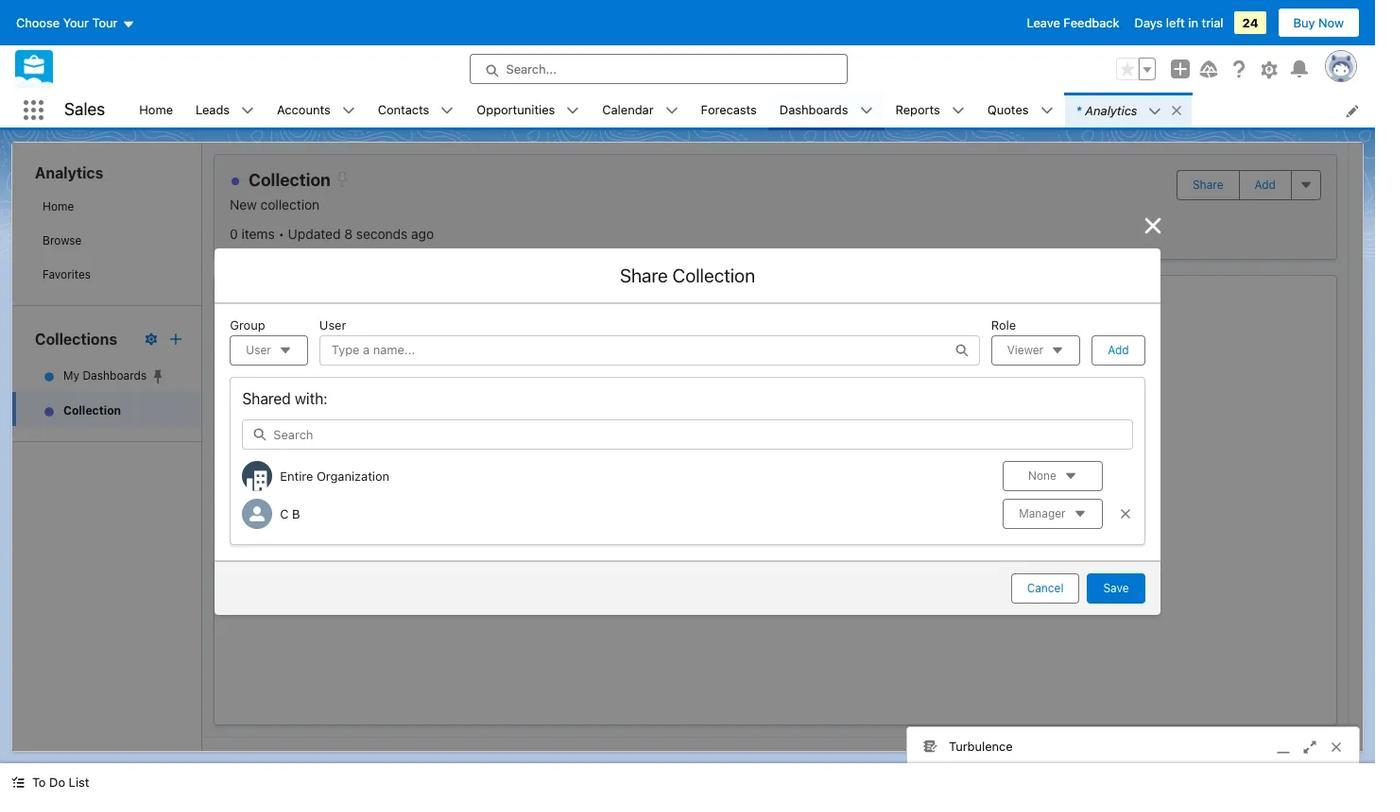 Task type: locate. For each thing, give the bounding box(es) containing it.
trial
[[1202, 15, 1224, 30]]

contacts list item
[[367, 93, 466, 128]]

group
[[1117, 58, 1156, 80]]

text default image
[[1171, 104, 1184, 117], [342, 104, 355, 118], [567, 104, 580, 118], [1149, 105, 1163, 118]]

choose your tour button
[[15, 8, 136, 38]]

leave feedback
[[1027, 15, 1120, 30]]

list
[[128, 93, 1376, 128]]

list item
[[1065, 93, 1193, 128]]

forecasts
[[701, 102, 757, 117]]

buy now button
[[1278, 8, 1361, 38]]

dashboards
[[780, 102, 849, 117]]

text default image right "contacts"
[[441, 104, 454, 118]]

search...
[[506, 61, 557, 77]]

text default image for opportunities
[[567, 104, 580, 118]]

text default image inside to do list button
[[11, 777, 25, 790]]

text default image
[[241, 104, 254, 118], [441, 104, 454, 118], [665, 104, 679, 118], [860, 104, 873, 118], [952, 104, 965, 118], [1041, 104, 1054, 118], [11, 777, 25, 790]]

buy
[[1294, 15, 1316, 30]]

text default image inside reports list item
[[952, 104, 965, 118]]

list item containing *
[[1065, 93, 1193, 128]]

buy now
[[1294, 15, 1345, 30]]

feedback
[[1064, 15, 1120, 30]]

24
[[1243, 15, 1259, 30]]

leads
[[196, 102, 230, 117]]

your
[[63, 15, 89, 30]]

accounts
[[277, 102, 331, 117]]

text default image inside opportunities list item
[[567, 104, 580, 118]]

accounts link
[[266, 93, 342, 128]]

quotes list item
[[977, 93, 1065, 128]]

days left in trial
[[1135, 15, 1224, 30]]

text default image inside accounts list item
[[342, 104, 355, 118]]

* analytics
[[1077, 103, 1138, 118]]

text default image inside "quotes" list item
[[1041, 104, 1054, 118]]

text default image left '*'
[[1041, 104, 1054, 118]]

contacts
[[378, 102, 430, 117]]

text default image inside calendar list item
[[665, 104, 679, 118]]

to
[[32, 775, 46, 791]]

list
[[69, 775, 89, 791]]

reports list item
[[885, 93, 977, 128]]

text default image inside contacts list item
[[441, 104, 454, 118]]

choose your tour
[[16, 15, 118, 30]]

text default image right calendar
[[665, 104, 679, 118]]

analytics
[[1086, 103, 1138, 118]]

leads list item
[[184, 93, 266, 128]]

accounts list item
[[266, 93, 367, 128]]

text default image left "reports" link
[[860, 104, 873, 118]]

text default image right "leads"
[[241, 104, 254, 118]]

home link
[[128, 93, 184, 128]]

do
[[49, 775, 65, 791]]

text default image for *
[[1149, 105, 1163, 118]]

home
[[139, 102, 173, 117]]

text default image left the to
[[11, 777, 25, 790]]

text default image inside the leads list item
[[241, 104, 254, 118]]

text default image right 'reports'
[[952, 104, 965, 118]]

to do list
[[32, 775, 89, 791]]

list containing home
[[128, 93, 1376, 128]]

*
[[1077, 103, 1082, 118]]

forecasts link
[[690, 93, 769, 128]]

contacts link
[[367, 93, 441, 128]]

text default image inside dashboards list item
[[860, 104, 873, 118]]



Task type: vqa. For each thing, say whether or not it's contained in the screenshot.
text default icon
yes



Task type: describe. For each thing, give the bounding box(es) containing it.
left
[[1167, 15, 1185, 30]]

opportunities
[[477, 102, 555, 117]]

calendar
[[603, 102, 654, 117]]

to do list button
[[0, 764, 101, 802]]

quotes link
[[977, 93, 1041, 128]]

calendar list item
[[591, 93, 690, 128]]

sales
[[64, 100, 105, 119]]

days
[[1135, 15, 1163, 30]]

reports
[[896, 102, 941, 117]]

text default image for calendar
[[665, 104, 679, 118]]

search... button
[[469, 54, 848, 84]]

reports link
[[885, 93, 952, 128]]

leave
[[1027, 15, 1061, 30]]

choose
[[16, 15, 60, 30]]

tour
[[92, 15, 118, 30]]

quotes
[[988, 102, 1029, 117]]

text default image for accounts
[[342, 104, 355, 118]]

in
[[1189, 15, 1199, 30]]

leads link
[[184, 93, 241, 128]]

text default image for quotes
[[1041, 104, 1054, 118]]

text default image for leads
[[241, 104, 254, 118]]

text default image for reports
[[952, 104, 965, 118]]

dashboards list item
[[769, 93, 885, 128]]

now
[[1319, 15, 1345, 30]]

text default image for contacts
[[441, 104, 454, 118]]

text default image for dashboards
[[860, 104, 873, 118]]

calendar link
[[591, 93, 665, 128]]

turbulence
[[949, 739, 1013, 754]]

opportunities link
[[466, 93, 567, 128]]

opportunities list item
[[466, 93, 591, 128]]

dashboards link
[[769, 93, 860, 128]]

leave feedback link
[[1027, 15, 1120, 30]]



